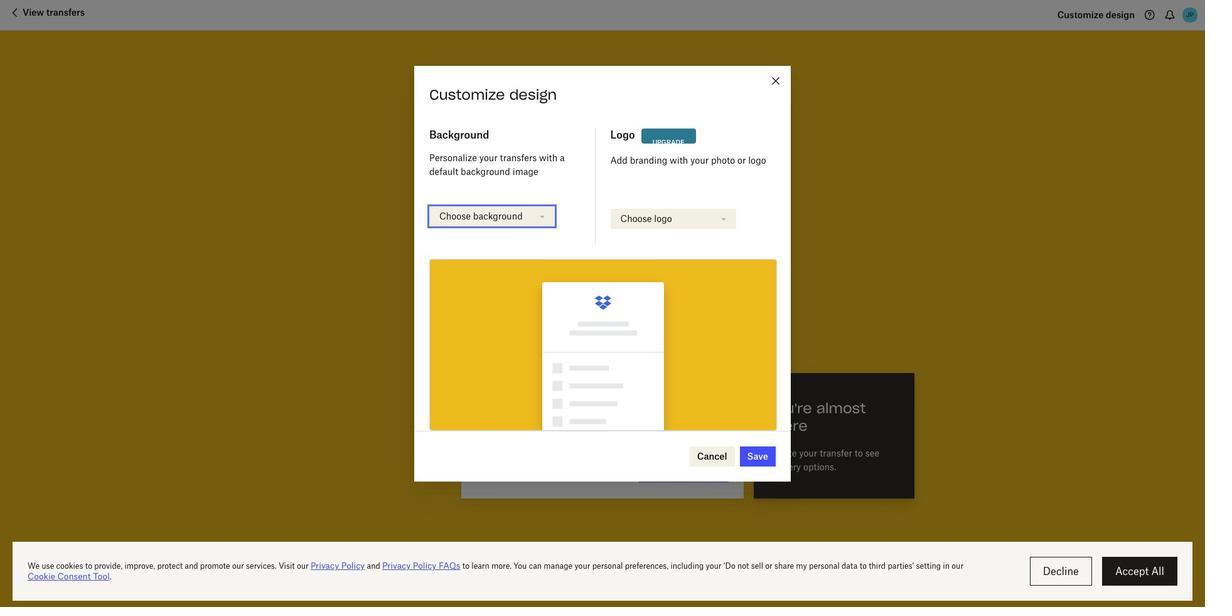 Task type: vqa. For each thing, say whether or not it's contained in the screenshot.
the the to the bottom
no



Task type: locate. For each thing, give the bounding box(es) containing it.
mb
[[495, 179, 510, 189], [556, 179, 571, 189], [524, 256, 537, 266], [523, 337, 536, 346]]

devhome_dm-
[[521, 243, 585, 254]]

your up 28.1
[[479, 152, 498, 163]]

customize
[[429, 86, 505, 103]]

1 vertical spatial 4k.png
[[583, 283, 613, 294]]

28.1
[[476, 179, 493, 189]]

design
[[509, 86, 557, 103]]

link
[[481, 206, 499, 216]]

your inside personalize your transfers with a default background image
[[479, 152, 498, 163]]

mb inside the 04-layers_dm-4k.png 10.6 mb
[[523, 337, 536, 346]]

4k.png for devhome_lm-
[[583, 283, 613, 294]]

0 vertical spatial 4k.png
[[585, 243, 615, 254]]

03- inside 03-devhome_dm-4k.png 9.39 mb
[[507, 243, 521, 254]]

0 vertical spatial transfer
[[505, 157, 554, 172]]

0 horizontal spatial logo
[[654, 213, 672, 224]]

out
[[512, 179, 526, 189]]

1 horizontal spatial transfer
[[820, 448, 852, 459]]

0 horizontal spatial your
[[479, 152, 498, 163]]

4k.png for layers_dm-
[[571, 324, 601, 334]]

personalize
[[429, 152, 477, 163]]

your up options.
[[799, 448, 817, 459]]

1 horizontal spatial with
[[670, 155, 688, 166]]

0 horizontal spatial choose
[[439, 211, 471, 221]]

choose background
[[439, 211, 523, 221]]

logo down branding
[[654, 213, 672, 224]]

upgrade up add branding with your photo or logo
[[653, 139, 685, 146]]

0 horizontal spatial with
[[539, 152, 558, 163]]

test
[[476, 157, 502, 172]]

of
[[528, 179, 536, 189]]

background
[[461, 166, 510, 177], [473, 211, 523, 221]]

10.6
[[507, 337, 521, 346]]

4k.png inside 03-devhome_dm-4k.png 9.39 mb
[[585, 243, 615, 254]]

1 vertical spatial 03-
[[507, 283, 521, 294]]

delivery
[[769, 462, 801, 472]]

1 vertical spatial background
[[473, 211, 523, 221]]

2 03- from the top
[[507, 283, 521, 294]]

tab list
[[476, 196, 729, 226]]

your
[[479, 152, 498, 163], [690, 155, 709, 166], [799, 448, 817, 459]]

choose background button
[[427, 205, 557, 228]]

03-devhome_dm-4k.png row
[[461, 234, 744, 274]]

background inside personalize your transfers with a default background image
[[461, 166, 510, 177]]

logo
[[748, 155, 766, 166], [654, 213, 672, 224]]

transfers
[[500, 152, 537, 163]]

transfer up options.
[[820, 448, 852, 459]]

2 vertical spatial 4k.png
[[571, 324, 601, 334]]

1 vertical spatial logo
[[654, 213, 672, 224]]

4k.png inside the 04-layers_dm-4k.png 10.6 mb
[[571, 324, 601, 334]]

1 03- from the top
[[507, 243, 521, 254]]

choose inside popup button
[[439, 211, 471, 221]]

upgrade
[[653, 139, 685, 146], [580, 181, 606, 189]]

logo
[[610, 129, 635, 141]]

branding
[[630, 155, 667, 166]]

choose
[[439, 211, 471, 221], [620, 213, 652, 224]]

choose up 03-devhome_dm-4k.png 'row'
[[620, 213, 652, 224]]

0 horizontal spatial upgrade
[[580, 181, 606, 189]]

email
[[520, 206, 543, 216]]

0 vertical spatial logo
[[748, 155, 766, 166]]

04-layers_dm-4k.png 10.6 mb
[[507, 324, 601, 346]]

0 vertical spatial background
[[461, 166, 510, 177]]

0 vertical spatial 03-
[[507, 243, 521, 254]]

03-devhome_dm-4k.png 9.39 mb
[[507, 243, 615, 266]]

100
[[538, 179, 554, 189]]

background inside popup button
[[473, 211, 523, 221]]

1 vertical spatial transfer
[[820, 448, 852, 459]]

upgrade right 100 on the top left of the page
[[580, 181, 606, 189]]

9.39
[[507, 256, 522, 266]]

test transfer
[[476, 157, 554, 172]]

1 horizontal spatial logo
[[748, 155, 766, 166]]

03- down 9.39
[[507, 283, 521, 294]]

cancel
[[697, 451, 727, 462]]

28.1 mb out of 100 mb
[[476, 179, 571, 189]]

with inside personalize your transfers with a default background image
[[539, 152, 558, 163]]

04-
[[507, 324, 522, 334]]

options.
[[803, 462, 836, 472]]

your left the photo at the top of the page
[[690, 155, 709, 166]]

with down "upgrade" button
[[670, 155, 688, 166]]

03-
[[507, 243, 521, 254], [507, 283, 521, 294]]

with left a
[[539, 152, 558, 163]]

4k.png
[[585, 243, 615, 254], [583, 283, 613, 294], [571, 324, 601, 334]]

customize design
[[429, 86, 557, 103]]

0 vertical spatial upgrade
[[653, 139, 685, 146]]

with
[[539, 152, 558, 163], [670, 155, 688, 166]]

2 horizontal spatial your
[[799, 448, 817, 459]]

03- for devhome_dm-
[[507, 243, 521, 254]]

logo upgrade
[[610, 129, 685, 146]]

save button
[[740, 447, 776, 467]]

03-devhome_dm-4k.png cell
[[476, 241, 706, 266]]

upgrade button
[[641, 129, 696, 152]]

logo inside choose logo popup button
[[654, 213, 672, 224]]

1 horizontal spatial choose
[[620, 213, 652, 224]]

1 horizontal spatial upgrade
[[653, 139, 685, 146]]

choose for choose background
[[439, 211, 471, 221]]

save
[[747, 451, 768, 462]]

add branding with your photo or logo
[[610, 155, 766, 166]]

your inside create your transfer to see delivery options.
[[799, 448, 817, 459]]

choose inside popup button
[[620, 213, 652, 224]]

0 horizontal spatial transfer
[[505, 157, 554, 172]]

transfer
[[505, 157, 554, 172], [820, 448, 852, 459]]

mb right 10.6
[[523, 337, 536, 346]]

03- up 9.39
[[507, 243, 521, 254]]

logo right or
[[748, 155, 766, 166]]

to
[[855, 448, 863, 459]]

mb right 9.39
[[524, 256, 537, 266]]

create
[[769, 448, 797, 459]]

choose left 'link' tab
[[439, 211, 471, 221]]

transfer up of
[[505, 157, 554, 172]]



Task type: describe. For each thing, give the bounding box(es) containing it.
there
[[769, 418, 808, 435]]

image
[[513, 166, 538, 177]]

mb right 100 on the top left of the page
[[556, 179, 571, 189]]

devhome_lm-
[[521, 283, 583, 294]]

layers_dm-
[[522, 324, 571, 334]]

background
[[429, 129, 489, 141]]

add
[[610, 155, 628, 166]]

personalize your transfers with a default background image
[[429, 152, 565, 177]]

1 vertical spatial upgrade
[[580, 181, 606, 189]]

choose logo
[[620, 213, 672, 224]]

you're almost there
[[769, 400, 866, 435]]

link tab
[[476, 196, 505, 226]]

almost
[[816, 400, 866, 418]]

file transfers settings modal dialog
[[414, 66, 791, 482]]

03- for devhome_lm-
[[507, 283, 521, 294]]

choose logo button
[[609, 207, 738, 231]]

1 horizontal spatial your
[[690, 155, 709, 166]]

or
[[738, 155, 746, 166]]

your for background
[[479, 152, 498, 163]]

choose for choose logo
[[620, 213, 652, 224]]

4k.png for devhome_dm-
[[585, 243, 615, 254]]

email tab
[[515, 196, 548, 226]]

mb inside 03-devhome_dm-4k.png 9.39 mb
[[524, 256, 537, 266]]

03-devhome_lm-4k.png
[[507, 283, 613, 294]]

photo
[[711, 155, 735, 166]]

default
[[429, 166, 458, 177]]

see
[[865, 448, 880, 459]]

you're
[[769, 400, 812, 418]]

cancel button
[[690, 447, 735, 467]]

transfer inside create your transfer to see delivery options.
[[820, 448, 852, 459]]

a
[[560, 152, 565, 163]]

tab list containing link
[[476, 196, 729, 226]]

mb left out
[[495, 179, 510, 189]]

your for you're almost there
[[799, 448, 817, 459]]

upgrade inside logo upgrade
[[653, 139, 685, 146]]

create your transfer to see delivery options.
[[769, 448, 880, 472]]



